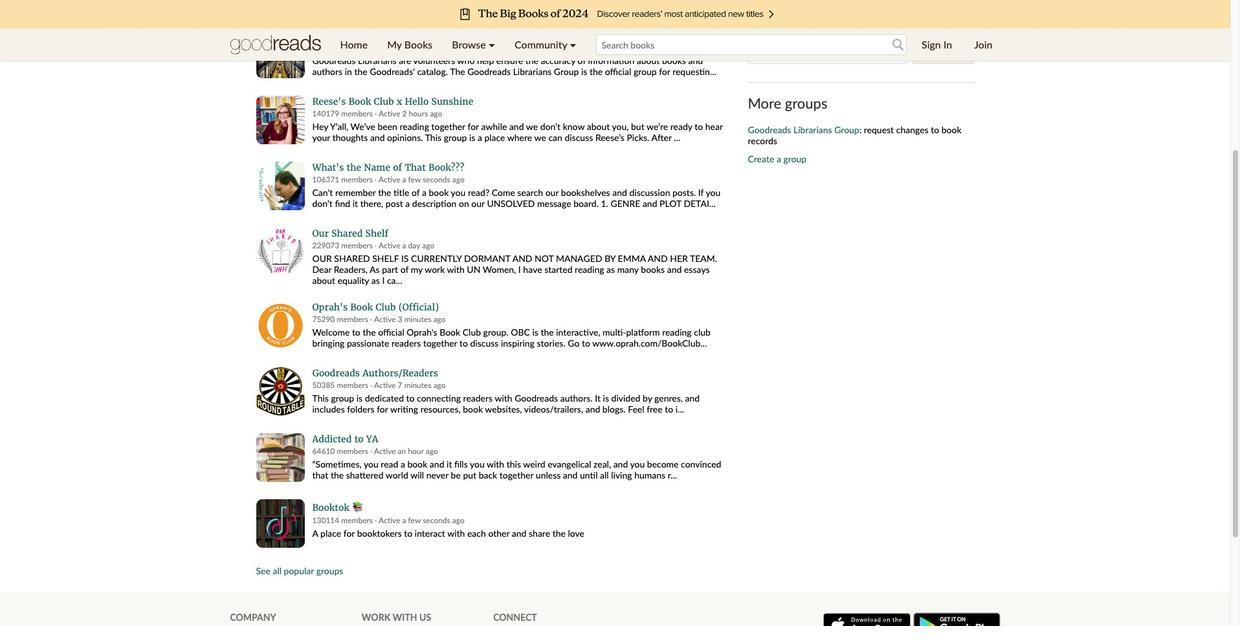 Task type: locate. For each thing, give the bounding box(es) containing it.
1 vertical spatial 3 minutes ago element
[[398, 315, 446, 324]]

1 vertical spatial club
[[376, 302, 396, 313]]

to left hear at the top right
[[695, 121, 703, 132]]

members up we've
[[341, 109, 373, 118]]

ago right the hour
[[426, 447, 438, 456]]

1 vertical spatial books
[[641, 264, 665, 275]]

don't left find
[[312, 198, 333, 209]]

0 vertical spatial few
[[408, 175, 421, 184]]

to right the changes
[[931, 124, 940, 135]]

members up "sometimes,
[[337, 447, 368, 456]]

members inside goodreads librarians group 227497 members · active 3 minutes ago goodreads librarians are volunteers who help ensure the accuracy of information about books and authors in the goodreads' catalog. the goodreads librarians group is the official group for requestin...
[[341, 43, 373, 52]]

ago inside reese's book club x hello sunshine 140179 members · active 2 hours ago hey y'all,  we've been reading together for awhile and we don't know about you, but we're ready to hear your thoughts and opinions. this group is a place where we can discuss reese's picks.  after ...
[[430, 109, 442, 118]]

2 vertical spatial together
[[500, 470, 534, 481]]

book inside : request changes to book records
[[942, 124, 962, 135]]

books
[[662, 55, 686, 66], [641, 264, 665, 275]]

together down 'sunshine'
[[432, 121, 465, 132]]

1 horizontal spatial place
[[485, 132, 505, 143]]

▾ inside dropdown button
[[570, 38, 577, 51]]

2 vertical spatial group
[[835, 124, 860, 135]]

oprah's down (official)
[[407, 327, 437, 338]]

minutes
[[409, 43, 436, 52], [404, 315, 432, 324], [404, 381, 432, 390]]

of right accuracy
[[578, 55, 586, 66]]

librarians up are
[[363, 30, 409, 41]]

goodreads librarians group link down more groups
[[748, 124, 860, 135]]

emma
[[618, 253, 646, 264]]

who
[[457, 55, 475, 66]]

members inside our shared shelf 229073 members · active a day ago our shared shelf is currently dormant and not managed by emma and her team. dear readers,   as part of my work with un women, i have started reading as many books and essays about equality as i ca...
[[341, 241, 373, 251]]

1 horizontal spatial it
[[447, 459, 452, 470]]

1 horizontal spatial all
[[600, 470, 609, 481]]

a few seconds ago element down book???
[[402, 175, 465, 184]]

librarians down my
[[358, 55, 397, 66]]

of
[[578, 55, 586, 66], [393, 162, 402, 173], [412, 187, 420, 198], [401, 264, 409, 275]]

seconds
[[423, 175, 450, 184], [423, 516, 450, 526]]

to
[[695, 121, 703, 132], [931, 124, 940, 135], [352, 327, 361, 338], [460, 338, 468, 349], [582, 338, 590, 349], [406, 393, 415, 404], [665, 404, 673, 415], [355, 434, 364, 445], [404, 528, 413, 539]]

1 horizontal spatial official
[[605, 66, 631, 77]]

active up the "been" at the left top
[[379, 109, 400, 118]]

members inside goodreads authors/readers 50385 members · active 7 minutes ago this group is dedicated to connecting readers with goodreads authors. it is divided by genres, and includes folders for writing resources, book websites, videos/trailers, and blogs.  feel free to i...
[[337, 381, 368, 390]]

books
[[405, 38, 433, 51]]

this down the 2 hours ago element
[[425, 132, 442, 143]]

to inside the booktok 📚 130114 members · active a few seconds ago a place for booktokers to interact with each other and share the love
[[404, 528, 413, 539]]

addicted to ya image
[[256, 434, 305, 482]]

with down goodreads authors/readers link
[[495, 393, 513, 404]]

1 vertical spatial 3
[[398, 315, 402, 324]]

1 horizontal spatial oprah's
[[407, 327, 437, 338]]

None submit
[[913, 43, 975, 64]]

to left ya
[[355, 434, 364, 445]]

is right accuracy
[[581, 66, 588, 77]]

about left you,
[[587, 121, 610, 132]]

0 vertical spatial oprah's
[[312, 302, 348, 313]]

for left awhile
[[468, 121, 479, 132]]

0 vertical spatial club
[[374, 96, 394, 107]]

will
[[411, 470, 424, 481]]

0 vertical spatial all
[[600, 470, 609, 481]]

club inside reese's book club x hello sunshine 140179 members · active 2 hours ago hey y'all,  we've been reading together for awhile and we don't know about you, but we're ready to hear your thoughts and opinions. this group is a place where we can discuss reese's picks.  after ...
[[374, 96, 394, 107]]

to down 7 minutes ago "element"
[[406, 393, 415, 404]]

1 horizontal spatial goodreads librarians group link
[[748, 124, 860, 135]]

currently
[[411, 253, 462, 264]]

oprah's
[[312, 302, 348, 313], [407, 327, 437, 338]]

0 horizontal spatial groups
[[316, 566, 343, 577]]

about inside reese's book club x hello sunshine 140179 members · active 2 hours ago hey y'all,  we've been reading together for awhile and we don't know about you, but we're ready to hear your thoughts and opinions. this group is a place where we can discuss reese's picks.  after ...
[[587, 121, 610, 132]]

▾ up "help" on the left top of page
[[489, 38, 495, 51]]

reading
[[400, 121, 429, 132], [575, 264, 604, 275], [662, 327, 692, 338]]

goodreads down 227497
[[312, 55, 356, 66]]

for inside goodreads librarians group 227497 members · active 3 minutes ago goodreads librarians are volunteers who help ensure the accuracy of information about books and authors in the goodreads' catalog. the goodreads librarians group is the official group for requestin...
[[659, 66, 670, 77]]

0 vertical spatial don't
[[540, 121, 561, 132]]

with inside the booktok 📚 130114 members · active a few seconds ago a place for booktokers to interact with each other and share the love
[[448, 528, 465, 539]]

📚
[[352, 502, 364, 514]]

create a group
[[748, 154, 807, 165]]

a inside the booktok 📚 130114 members · active a few seconds ago a place for booktokers to interact with each other and share the love
[[402, 516, 406, 526]]

minutes inside goodreads authors/readers 50385 members · active 7 minutes ago this group is dedicated to connecting readers with goodreads authors. it is divided by genres, and includes folders for writing resources, book websites, videos/trailers, and blogs.  feel free to i...
[[404, 381, 432, 390]]

1 horizontal spatial about
[[587, 121, 610, 132]]

minutes down (official)
[[404, 315, 432, 324]]

shelf
[[366, 228, 389, 240]]

writing
[[390, 404, 418, 415]]

place inside reese's book club x hello sunshine 140179 members · active 2 hours ago hey y'all,  we've been reading together for awhile and we don't know about you, but we're ready to hear your thoughts and opinions. this group is a place where we can discuss reese's picks.  after ...
[[485, 132, 505, 143]]

share
[[529, 528, 550, 539]]

picks.
[[627, 132, 650, 143]]

ago down book???
[[452, 175, 465, 184]]

2 vertical spatial reading
[[662, 327, 692, 338]]

goodreads up 50385
[[312, 368, 360, 379]]

ensure
[[497, 55, 523, 66]]

0 vertical spatial reading
[[400, 121, 429, 132]]

goodreads librarians group link
[[312, 30, 729, 41], [748, 124, 860, 135]]

a
[[312, 528, 318, 539]]

don't inside what's the name of that book??? 106371 members · active a few seconds ago can't remember the title of a book you read? come search our bookshelves and discussion posts. if you don't find it there, post a description on our unsolved message board.  1. genre and plot detai...
[[312, 198, 333, 209]]

group down goodreads librarians group
[[784, 154, 807, 165]]

place
[[485, 132, 505, 143], [321, 528, 341, 539]]

group left requestin... at the top
[[634, 66, 657, 77]]

minutes up volunteers
[[409, 43, 436, 52]]

readers up authors/readers
[[392, 338, 421, 349]]

2 vertical spatial minutes
[[404, 381, 432, 390]]

0 vertical spatial books
[[662, 55, 686, 66]]

1 vertical spatial place
[[321, 528, 341, 539]]

equality
[[338, 275, 369, 286]]

official
[[605, 66, 631, 77], [378, 327, 404, 338]]

3 minutes ago element up volunteers
[[402, 43, 450, 52]]

company
[[230, 612, 276, 623]]

been
[[378, 121, 397, 132]]

a few seconds ago element up interact at the bottom
[[402, 516, 465, 526]]

75290
[[312, 315, 335, 324]]

(official)
[[399, 302, 439, 313]]

· up passionate
[[370, 315, 372, 324]]

1 vertical spatial few
[[408, 516, 421, 526]]

book up we've
[[349, 96, 371, 107]]

seconds inside what's the name of that book??? 106371 members · active a few seconds ago can't remember the title of a book you read? come search our bookshelves and discussion posts. if you don't find it there, post a description on our unsolved message board.  1. genre and plot detai...
[[423, 175, 450, 184]]

members up welcome
[[337, 315, 368, 324]]

1 horizontal spatial readers
[[463, 393, 493, 404]]

1 horizontal spatial group
[[554, 66, 579, 77]]

0 horizontal spatial this
[[312, 393, 329, 404]]

literature
[[866, 23, 902, 34]]

2 few from the top
[[408, 516, 421, 526]]

0 horizontal spatial readers
[[392, 338, 421, 349]]

reese's book club x hello sunshine image
[[256, 96, 305, 144]]

1 vertical spatial about
[[587, 121, 610, 132]]

members up in
[[341, 43, 373, 52]]

ago right the day
[[422, 241, 435, 251]]

book for reese's
[[349, 96, 371, 107]]

3
[[402, 43, 407, 52], [398, 315, 402, 324]]

community
[[515, 38, 567, 51]]

group down community ▾ dropdown button
[[554, 66, 579, 77]]

members up folders
[[337, 381, 368, 390]]

the right welcome
[[363, 327, 376, 338]]

1 and from the left
[[513, 253, 533, 264]]

2 vertical spatial club
[[463, 327, 481, 338]]

world
[[386, 470, 408, 481]]

request
[[864, 124, 894, 135]]

active inside goodreads authors/readers 50385 members · active 7 minutes ago this group is dedicated to connecting readers with goodreads authors. it is divided by genres, and includes folders for writing resources, book websites, videos/trailers, and blogs.  feel free to i...
[[374, 381, 396, 390]]

a inside the addicted to ya 64610 members · active an hour ago "sometimes, you read a book and it fills you with this weird evangelical zeal, and you become convinced that the shattered world will never be put back together unless and until all living humans r...
[[401, 459, 405, 470]]

0 vertical spatial discuss
[[565, 132, 593, 143]]

a few seconds ago element for book???
[[402, 175, 465, 184]]

i left ca...
[[382, 275, 385, 286]]

1 vertical spatial group
[[554, 66, 579, 77]]

humans
[[635, 470, 666, 481]]

group inside reese's book club x hello sunshine 140179 members · active 2 hours ago hey y'all,  we've been reading together for awhile and we don't know about you, but we're ready to hear your thoughts and opinions. this group is a place where we can discuss reese's picks.  after ...
[[444, 132, 467, 143]]

and left the not
[[513, 253, 533, 264]]

· up booktokers
[[375, 516, 377, 526]]

active inside reese's book club x hello sunshine 140179 members · active 2 hours ago hey y'all,  we've been reading together for awhile and we don't know about you, but we're ready to hear your thoughts and opinions. this group is a place where we can discuss reese's picks.  after ...
[[379, 109, 400, 118]]

members up remember
[[341, 175, 373, 184]]

in
[[944, 38, 953, 51]]

browse ▾ button
[[442, 28, 505, 61]]

books right information
[[662, 55, 686, 66]]

www.oprah.com/bookclub...
[[593, 338, 707, 349]]

· down name
[[375, 175, 377, 184]]

active inside the addicted to ya 64610 members · active an hour ago "sometimes, you read a book and it fills you with this weird evangelical zeal, and you become convinced that the shattered world will never be put back together unless and until all living humans r...
[[374, 447, 396, 456]]

books right "many"
[[641, 264, 665, 275]]

obc
[[511, 327, 530, 338]]

0 vertical spatial about
[[637, 55, 660, 66]]

0 horizontal spatial discuss
[[470, 338, 499, 349]]

have
[[523, 264, 542, 275]]

0 vertical spatial this
[[425, 132, 442, 143]]

together inside oprah's book club (official) 75290 members · active 3 minutes ago welcome to the official oprah's book club group. obc is the interactive, multi-platform reading club bringing passionate readers together to discuss inspiring stories.  go to www.oprah.com/bookclub...
[[423, 338, 457, 349]]

book inside reese's book club x hello sunshine 140179 members · active 2 hours ago hey y'all,  we've been reading together for awhile and we don't know about you, but we're ready to hear your thoughts and opinions. this group is a place where we can discuss reese's picks.  after ...
[[349, 96, 371, 107]]

1 vertical spatial reading
[[575, 264, 604, 275]]

genres,
[[655, 393, 683, 404]]

1 seconds from the top
[[423, 175, 450, 184]]

her
[[670, 253, 688, 264]]

▾ up accuracy
[[570, 38, 577, 51]]

group inside goodreads authors/readers 50385 members · active 7 minutes ago this group is dedicated to connecting readers with goodreads authors. it is divided by genres, and includes folders for writing resources, book websites, videos/trailers, and blogs.  feel free to i...
[[331, 393, 354, 404]]

as
[[607, 264, 615, 275], [371, 275, 380, 286]]

0 horizontal spatial don't
[[312, 198, 333, 209]]

0 horizontal spatial all
[[273, 566, 282, 577]]

for inside goodreads authors/readers 50385 members · active 7 minutes ago this group is dedicated to connecting readers with goodreads authors. it is divided by genres, and includes folders for writing resources, book websites, videos/trailers, and blogs.  feel free to i...
[[377, 404, 388, 415]]

229073
[[312, 241, 339, 251]]

goodreads
[[312, 30, 360, 41], [312, 55, 356, 66], [468, 66, 511, 77], [748, 124, 791, 135], [312, 368, 360, 379], [515, 393, 558, 404]]

3 minutes ago element for oprah's book club (official)
[[398, 315, 446, 324]]

it left fills
[[447, 459, 452, 470]]

106371
[[312, 175, 339, 184]]

0 vertical spatial readers
[[392, 338, 421, 349]]

for right folders
[[377, 404, 388, 415]]

ago down (official)
[[434, 315, 446, 324]]

2 hours ago element
[[402, 109, 442, 118]]

as left "many"
[[607, 264, 615, 275]]

seconds up interact at the bottom
[[423, 516, 450, 526]]

folders
[[347, 404, 375, 415]]

is right obc
[[532, 327, 539, 338]]

1 horizontal spatial groups
[[785, 95, 828, 112]]

0 horizontal spatial group
[[412, 30, 440, 41]]

0 vertical spatial it
[[353, 198, 358, 209]]

come
[[492, 187, 515, 198]]

with left us
[[393, 612, 417, 623]]

active down name
[[379, 175, 400, 184]]

2 and from the left
[[648, 253, 668, 264]]

0 horizontal spatial goodreads librarians group link
[[312, 30, 729, 41]]

1 horizontal spatial don't
[[540, 121, 561, 132]]

3 minutes ago element
[[402, 43, 450, 52], [398, 315, 446, 324]]

2 horizontal spatial about
[[637, 55, 660, 66]]

place left where
[[485, 132, 505, 143]]

book
[[349, 96, 371, 107], [350, 302, 373, 313], [440, 327, 460, 338]]

group up book???
[[444, 132, 467, 143]]

is inside goodreads librarians group 227497 members · active 3 minutes ago goodreads librarians are volunteers who help ensure the accuracy of information about books and authors in the goodreads' catalog. the goodreads librarians group is the official group for requestin...
[[581, 66, 588, 77]]

you left read
[[364, 459, 379, 470]]

browse ▾
[[452, 38, 495, 51]]

members up "shared"
[[341, 241, 373, 251]]

ago inside what's the name of that book??? 106371 members · active a few seconds ago can't remember the title of a book you read? come search our bookshelves and discussion posts. if you don't find it there, post a description on our unsolved message board.  1. genre and plot detai...
[[452, 175, 465, 184]]

0 horizontal spatial ▾
[[489, 38, 495, 51]]

1 vertical spatial minutes
[[404, 315, 432, 324]]

i
[[519, 264, 521, 275], [382, 275, 385, 286]]

1 horizontal spatial this
[[425, 132, 442, 143]]

goodreads librarians group 227497 members · active 3 minutes ago goodreads librarians are volunteers who help ensure the accuracy of information about books and authors in the goodreads' catalog. the goodreads librarians group is the official group for requestin...
[[312, 30, 717, 77]]

0 vertical spatial groups
[[785, 95, 828, 112]]

2 ▾ from the left
[[570, 38, 577, 51]]

goodreads librarians group
[[748, 124, 860, 135]]

and inside our shared shelf 229073 members · active a day ago our shared shelf is currently dormant and not managed by emma and her team. dear readers,   as part of my work with un women, i have started reading as many books and essays about equality as i ca...
[[667, 264, 682, 275]]

and
[[513, 253, 533, 264], [648, 253, 668, 264]]

about right information
[[637, 55, 660, 66]]

we're
[[647, 121, 668, 132]]

1 vertical spatial book
[[350, 302, 373, 313]]

reading left by at the left of page
[[575, 264, 604, 275]]

don't inside reese's book club x hello sunshine 140179 members · active 2 hours ago hey y'all,  we've been reading together for awhile and we don't know about you, but we're ready to hear your thoughts and opinions. this group is a place where we can discuss reese's picks.  after ...
[[540, 121, 561, 132]]

goodreads up 227497
[[312, 30, 360, 41]]

of left my
[[401, 264, 409, 275]]

1 vertical spatial it
[[447, 459, 452, 470]]

0 vertical spatial minutes
[[409, 43, 436, 52]]

· inside oprah's book club (official) 75290 members · active 3 minutes ago welcome to the official oprah's book club group. obc is the interactive, multi-platform reading club bringing passionate readers together to discuss inspiring stories.  go to www.oprah.com/bookclub...
[[370, 315, 372, 324]]

for inside the booktok 📚 130114 members · active a few seconds ago a place for booktokers to interact with each other and share the love
[[344, 528, 355, 539]]

goodreads authors/readers image
[[256, 368, 305, 416]]

▾ for community ▾
[[570, 38, 577, 51]]

your
[[312, 132, 330, 143]]

oprah's up 75290
[[312, 302, 348, 313]]

0 horizontal spatial i
[[382, 275, 385, 286]]

club for x
[[374, 96, 394, 107]]

shared
[[334, 253, 370, 264]]

0 horizontal spatial it
[[353, 198, 358, 209]]

group up volunteers
[[412, 30, 440, 41]]

1 few from the top
[[408, 175, 421, 184]]

are
[[399, 55, 411, 66]]

1 vertical spatial don't
[[312, 198, 333, 209]]

each
[[467, 528, 486, 539]]

0 vertical spatial group
[[412, 30, 440, 41]]

reading inside oprah's book club (official) 75290 members · active 3 minutes ago welcome to the official oprah's book club group. obc is the interactive, multi-platform reading club bringing passionate readers together to discuss inspiring stories.  go to www.oprah.com/bookclub...
[[662, 327, 692, 338]]

board.
[[574, 198, 599, 209]]

group down 50385
[[331, 393, 354, 404]]

we
[[526, 121, 538, 132], [534, 132, 546, 143]]

know
[[563, 121, 585, 132]]

about down 'our'
[[312, 275, 335, 286]]

menu
[[331, 28, 586, 61]]

a inside our shared shelf 229073 members · active a day ago our shared shelf is currently dormant and not managed by emma and her team. dear readers,   as part of my work with un women, i have started reading as many books and essays about equality as i ca...
[[402, 241, 406, 251]]

official down (official)
[[378, 327, 404, 338]]

to inside reese's book club x hello sunshine 140179 members · active 2 hours ago hey y'all,  we've been reading together for awhile and we don't know about you, but we're ready to hear your thoughts and opinions. this group is a place where we can discuss reese's picks.  after ...
[[695, 121, 703, 132]]

essays
[[684, 264, 710, 275]]

club left x
[[374, 96, 394, 107]]

0 horizontal spatial reading
[[400, 121, 429, 132]]

ago right hours
[[430, 109, 442, 118]]

· inside the booktok 📚 130114 members · active a few seconds ago a place for booktokers to interact with each other and share the love
[[375, 516, 377, 526]]

and left her
[[648, 253, 668, 264]]

2 vertical spatial book
[[440, 327, 460, 338]]

1 vertical spatial oprah's
[[407, 327, 437, 338]]

book inside the addicted to ya 64610 members · active an hour ago "sometimes, you read a book and it fills you with this weird evangelical zeal, and you become convinced that the shattered world will never be put back together unless and until all living humans r...
[[408, 459, 428, 470]]

official inside goodreads librarians group 227497 members · active 3 minutes ago goodreads librarians are volunteers who help ensure the accuracy of information about books and authors in the goodreads' catalog. the goodreads librarians group is the official group for requestin...
[[605, 66, 631, 77]]

discussion
[[630, 187, 670, 198]]

members inside what's the name of that book??? 106371 members · active a few seconds ago can't remember the title of a book you read? come search our bookshelves and discussion posts. if you don't find it there, post a description on our unsolved message board.  1. genre and plot detai...
[[341, 175, 373, 184]]

1 vertical spatial discuss
[[470, 338, 499, 349]]

this inside reese's book club x hello sunshine 140179 members · active 2 hours ago hey y'all,  we've been reading together for awhile and we don't know about you, but we're ready to hear your thoughts and opinions. this group is a place where we can discuss reese's picks.  after ...
[[425, 132, 442, 143]]

as left the part
[[371, 275, 380, 286]]

title
[[394, 187, 409, 198]]

reading left club
[[662, 327, 692, 338]]

become
[[647, 459, 679, 470]]

2 a few seconds ago element from the top
[[402, 516, 465, 526]]

1 vertical spatial seconds
[[423, 516, 450, 526]]

1 vertical spatial official
[[378, 327, 404, 338]]

remember
[[335, 187, 376, 198]]

2 horizontal spatial reading
[[662, 327, 692, 338]]

2 vertical spatial about
[[312, 275, 335, 286]]

discuss right can
[[565, 132, 593, 143]]

you,
[[612, 121, 629, 132]]

: request changes to book records
[[748, 124, 962, 146]]

and inside the booktok 📚 130114 members · active a few seconds ago a place for booktokers to interact with each other and share the love
[[512, 528, 527, 539]]

1 ▾ from the left
[[489, 38, 495, 51]]

information
[[588, 55, 635, 66]]

ya
[[366, 434, 378, 445]]

0 vertical spatial book
[[349, 96, 371, 107]]

popular
[[284, 566, 314, 577]]

0 vertical spatial official
[[605, 66, 631, 77]]

3 minutes ago element down (official)
[[398, 315, 446, 324]]

0 vertical spatial seconds
[[423, 175, 450, 184]]

seconds down book???
[[423, 175, 450, 184]]

group for goodreads librarians group
[[835, 124, 860, 135]]

that
[[405, 162, 426, 173]]

dedicated
[[365, 393, 404, 404]]

oprah's book club (official) image
[[256, 302, 305, 350]]

1 horizontal spatial reading
[[575, 264, 604, 275]]

1 horizontal spatial as
[[607, 264, 615, 275]]

resources,
[[421, 404, 461, 415]]

members down 📚
[[341, 516, 373, 526]]

members
[[341, 43, 373, 52], [341, 109, 373, 118], [341, 175, 373, 184], [341, 241, 373, 251], [337, 315, 368, 324], [337, 381, 368, 390], [337, 447, 368, 456], [341, 516, 373, 526]]

ago down be
[[452, 516, 465, 526]]

1 a few seconds ago element from the top
[[402, 175, 465, 184]]

together right the back
[[500, 470, 534, 481]]

multi-
[[603, 327, 626, 338]]

3 down (official)
[[398, 315, 402, 324]]

un
[[467, 264, 481, 275]]

1 vertical spatial readers
[[463, 393, 493, 404]]

Search books text field
[[596, 34, 907, 55]]

· inside what's the name of that book??? 106371 members · active a few seconds ago can't remember the title of a book you read? come search our bookshelves and discussion posts. if you don't find it there, post a description on our unsolved message board.  1. genre and plot detai...
[[375, 175, 377, 184]]

the right that
[[331, 470, 344, 481]]

about inside our shared shelf 229073 members · active a day ago our shared shelf is currently dormant and not managed by emma and her team. dear readers,   as part of my work with un women, i have started reading as many books and essays about equality as i ca...
[[312, 275, 335, 286]]

it right find
[[353, 198, 358, 209]]

what's
[[312, 162, 344, 173]]

a few seconds ago element
[[402, 175, 465, 184], [402, 516, 465, 526]]

227497
[[312, 43, 339, 52]]

y'all,
[[330, 121, 348, 132]]

0 horizontal spatial about
[[312, 275, 335, 286]]

book
[[942, 124, 962, 135], [429, 187, 449, 198], [463, 404, 483, 415], [408, 459, 428, 470]]

1 horizontal spatial and
[[648, 253, 668, 264]]

you left read?
[[451, 187, 466, 198]]

a down an
[[401, 459, 405, 470]]

and
[[689, 55, 703, 66], [509, 121, 524, 132], [370, 132, 385, 143], [613, 187, 627, 198], [643, 198, 658, 209], [667, 264, 682, 275], [685, 393, 700, 404], [586, 404, 600, 415], [430, 459, 444, 470], [614, 459, 628, 470], [563, 470, 578, 481], [512, 528, 527, 539]]

0 vertical spatial together
[[432, 121, 465, 132]]

club for (official)
[[376, 302, 396, 313]]

dear
[[312, 264, 332, 275]]

0 vertical spatial place
[[485, 132, 505, 143]]

· down the shelf at the top of page
[[375, 241, 377, 251]]

1 horizontal spatial discuss
[[565, 132, 593, 143]]

0 vertical spatial a few seconds ago element
[[402, 175, 465, 184]]

librarians
[[363, 30, 409, 41], [358, 55, 397, 66], [513, 66, 552, 77], [794, 124, 832, 135]]

together
[[432, 121, 465, 132], [423, 338, 457, 349], [500, 470, 534, 481]]

thoughts
[[333, 132, 368, 143]]

1 vertical spatial groups
[[316, 566, 343, 577]]

0 horizontal spatial official
[[378, 327, 404, 338]]

1 vertical spatial a few seconds ago element
[[402, 516, 465, 526]]

▾ inside popup button
[[489, 38, 495, 51]]

active up read
[[374, 447, 396, 456]]

that
[[312, 470, 328, 481]]

what's the name of that book??? image
[[256, 162, 305, 210]]

0 vertical spatial 3 minutes ago element
[[402, 43, 450, 52]]

2 horizontal spatial group
[[835, 124, 860, 135]]

1 vertical spatial this
[[312, 393, 329, 404]]

1 vertical spatial together
[[423, 338, 457, 349]]

together down (official)
[[423, 338, 457, 349]]

0 horizontal spatial and
[[513, 253, 533, 264]]

0 vertical spatial 3
[[402, 43, 407, 52]]

groups right popular
[[316, 566, 343, 577]]

in
[[345, 66, 352, 77]]

0 horizontal spatial place
[[321, 528, 341, 539]]

2 seconds from the top
[[423, 516, 450, 526]]

3 minutes ago element for goodreads librarians group
[[402, 43, 450, 52]]

ago up volunteers
[[438, 43, 450, 52]]

is left dedicated
[[357, 393, 363, 404]]

1 horizontal spatial ▾
[[570, 38, 577, 51]]

members inside the addicted to ya 64610 members · active an hour ago "sometimes, you read a book and it fills you with this weird evangelical zeal, and you become convinced that the shattered world will never be put back together unless and until all living humans r...
[[337, 447, 368, 456]]

Tag name search field
[[748, 43, 907, 64]]

it inside the addicted to ya 64610 members · active an hour ago "sometimes, you read a book and it fills you with this weird evangelical zeal, and you become convinced that the shattered world will never be put back together unless and until all living humans r...
[[447, 459, 452, 470]]

is left awhile
[[469, 132, 475, 143]]

active up booktokers
[[379, 516, 400, 526]]



Task type: describe. For each thing, give the bounding box(es) containing it.
read
[[381, 459, 398, 470]]

goodreads down more
[[748, 124, 791, 135]]

authors.
[[561, 393, 593, 404]]

r...
[[668, 470, 677, 481]]

ago inside oprah's book club (official) 75290 members · active 3 minutes ago welcome to the official oprah's book club group. obc is the interactive, multi-platform reading club bringing passionate readers together to discuss inspiring stories.  go to www.oprah.com/bookclub...
[[434, 315, 446, 324]]

shelf
[[372, 253, 399, 264]]

ago inside the addicted to ya 64610 members · active an hour ago "sometimes, you read a book and it fills you with this weird evangelical zeal, and you become convinced that the shattered world will never be put back together unless and until all living humans r...
[[426, 447, 438, 456]]

an hour ago element
[[398, 447, 438, 456]]

sunshine
[[432, 96, 474, 107]]

readers inside goodreads authors/readers 50385 members · active 7 minutes ago this group is dedicated to connecting readers with goodreads authors. it is divided by genres, and includes folders for writing resources, book websites, videos/trailers, and blogs.  feel free to i...
[[463, 393, 493, 404]]

sign in
[[922, 38, 953, 51]]

active inside our shared shelf 229073 members · active a day ago our shared shelf is currently dormant and not managed by emma and her team. dear readers,   as part of my work with un women, i have started reading as many books and essays about equality as i ca...
[[379, 241, 400, 251]]

by
[[605, 253, 616, 264]]

sign in link
[[912, 28, 962, 61]]

the right accuracy
[[590, 66, 603, 77]]

what's the name of that book??? 106371 members · active a few seconds ago can't remember the title of a book you read? come search our bookshelves and discussion posts. if you don't find it there, post a description on our unsolved message board.  1. genre and plot detai...
[[312, 162, 721, 209]]

group.
[[483, 327, 509, 338]]

0 vertical spatial goodreads librarians group link
[[312, 30, 729, 41]]

the inside the booktok 📚 130114 members · active a few seconds ago a place for booktokers to interact with each other and share the love
[[553, 528, 566, 539]]

literature link
[[866, 23, 902, 34]]

you right the if
[[706, 187, 721, 198]]

0 horizontal spatial as
[[371, 275, 380, 286]]

active inside what's the name of that book??? 106371 members · active a few seconds ago can't remember the title of a book you read? come search our bookshelves and discussion posts. if you don't find it there, post a description on our unsolved message board.  1. genre and plot detai...
[[379, 175, 400, 184]]

ready
[[671, 121, 693, 132]]

50385
[[312, 381, 335, 390]]

a few seconds ago element for active
[[402, 516, 465, 526]]

book inside what's the name of that book??? 106371 members · active a few seconds ago can't remember the title of a book you read? come search our bookshelves and discussion posts. if you don't find it there, post a description on our unsolved message board.  1. genre and plot detai...
[[429, 187, 449, 198]]

after
[[652, 132, 672, 143]]

download app for ios image
[[824, 614, 911, 627]]

to right go
[[582, 338, 590, 349]]

books inside goodreads librarians group 227497 members · active 3 minutes ago goodreads librarians are volunteers who help ensure the accuracy of information about books and authors in the goodreads' catalog. the goodreads librarians group is the official group for requestin...
[[662, 55, 686, 66]]

read?
[[468, 187, 490, 198]]

roleplay literature
[[748, 12, 902, 34]]

the right in
[[354, 66, 368, 77]]

videos/trailers,
[[524, 404, 583, 415]]

until
[[580, 470, 598, 481]]

ago inside goodreads authors/readers 50385 members · active 7 minutes ago this group is dedicated to connecting readers with goodreads authors. it is divided by genres, and includes folders for writing resources, book websites, videos/trailers, and blogs.  feel free to i...
[[434, 381, 446, 390]]

▾ for browse ▾
[[489, 38, 495, 51]]

our shared shelf 229073 members · active a day ago our shared shelf is currently dormant and not managed by emma and her team. dear readers,   as part of my work with un women, i have started reading as many books and essays about equality as i ca...
[[312, 228, 717, 286]]

1 vertical spatial all
[[273, 566, 282, 577]]

x
[[397, 96, 402, 107]]

day
[[408, 241, 420, 251]]

book???
[[429, 162, 464, 173]]

books inside our shared shelf 229073 members · active a day ago our shared shelf is currently dormant and not managed by emma and her team. dear readers,   as part of my work with un women, i have started reading as many books and essays about equality as i ca...
[[641, 264, 665, 275]]

a right the create
[[777, 154, 781, 165]]

few inside what's the name of that book??? 106371 members · active a few seconds ago can't remember the title of a book you read? come search our bookshelves and discussion posts. if you don't find it there, post a description on our unsolved message board.  1. genre and plot detai...
[[408, 175, 421, 184]]

1 horizontal spatial i
[[519, 264, 521, 275]]

the right obc
[[541, 327, 554, 338]]

librarians down more groups
[[794, 124, 832, 135]]

together inside the addicted to ya 64610 members · active an hour ago "sometimes, you read a book and it fills you with this weird evangelical zeal, and you become convinced that the shattered world will never be put back together unless and until all living humans r...
[[500, 470, 534, 481]]

1.
[[601, 198, 609, 209]]

to left i...
[[665, 404, 673, 415]]

addicted
[[312, 434, 352, 445]]

blogs.
[[603, 404, 626, 415]]

is inside reese's book club x hello sunshine 140179 members · active 2 hours ago hey y'all,  we've been reading together for awhile and we don't know about you, but we're ready to hear your thoughts and opinions. this group is a place where we can discuss reese's picks.  after ...
[[469, 132, 475, 143]]

minutes inside oprah's book club (official) 75290 members · active 3 minutes ago welcome to the official oprah's book club group. obc is the interactive, multi-platform reading club bringing passionate readers together to discuss inspiring stories.  go to www.oprah.com/bookclub...
[[404, 315, 432, 324]]

put
[[463, 470, 477, 481]]

reese's book club x hello sunshine link
[[312, 96, 729, 107]]

oprah's book club (official) link
[[312, 302, 729, 313]]

the inside the addicted to ya 64610 members · active an hour ago "sometimes, you read a book and it fills you with this weird evangelical zeal, and you become convinced that the shattered world will never be put back together unless and until all living humans r...
[[331, 470, 344, 481]]

members inside reese's book club x hello sunshine 140179 members · active 2 hours ago hey y'all,  we've been reading together for awhile and we don't know about you, but we're ready to hear your thoughts and opinions. this group is a place where we can discuss reese's picks.  after ...
[[341, 109, 373, 118]]

book inside goodreads authors/readers 50385 members · active 7 minutes ago this group is dedicated to connecting readers with goodreads authors. it is divided by genres, and includes folders for writing resources, book websites, videos/trailers, and blogs.  feel free to i...
[[463, 404, 483, 415]]

this inside goodreads authors/readers 50385 members · active 7 minutes ago this group is dedicated to connecting readers with goodreads authors. it is divided by genres, and includes folders for writing resources, book websites, videos/trailers, and blogs.  feel free to i...
[[312, 393, 329, 404]]

hello
[[405, 96, 429, 107]]

home
[[340, 38, 368, 51]]

not
[[535, 253, 554, 264]]

130114
[[312, 516, 339, 526]]

reading inside reese's book club x hello sunshine 140179 members · active 2 hours ago hey y'all,  we've been reading together for awhile and we don't know about you, but we're ready to hear your thoughts and opinions. this group is a place where we can discuss reese's picks.  after ...
[[400, 121, 429, 132]]

a inside reese's book club x hello sunshine 140179 members · active 2 hours ago hey y'all,  we've been reading together for awhile and we don't know about you, but we're ready to hear your thoughts and opinions. this group is a place where we can discuss reese's picks.  after ...
[[478, 132, 482, 143]]

book for oprah's
[[350, 302, 373, 313]]

to inside : request changes to book records
[[931, 124, 940, 135]]

plot
[[660, 198, 682, 209]]

to left group.
[[460, 338, 468, 349]]

few inside the booktok 📚 130114 members · active a few seconds ago a place for booktokers to interact with each other and share the love
[[408, 516, 421, 526]]

0 horizontal spatial oprah's
[[312, 302, 348, 313]]

· inside reese's book club x hello sunshine 140179 members · active 2 hours ago hey y'all,  we've been reading together for awhile and we don't know about you, but we're ready to hear your thoughts and opinions. this group is a place where we can discuss reese's picks.  after ...
[[375, 109, 377, 118]]

0 horizontal spatial our
[[472, 198, 485, 209]]

active inside goodreads librarians group 227497 members · active 3 minutes ago goodreads librarians are volunteers who help ensure the accuracy of information about books and authors in the goodreads' catalog. the goodreads librarians group is the official group for requestin...
[[379, 43, 400, 52]]

stories.
[[537, 338, 566, 349]]

Search for books to add to your shelves search field
[[596, 34, 907, 55]]

authors
[[312, 66, 343, 77]]

platform
[[626, 327, 660, 338]]

goodreads librarians group image
[[256, 30, 305, 78]]

you right fills
[[470, 459, 485, 470]]

living
[[611, 470, 632, 481]]

together inside reese's book club x hello sunshine 140179 members · active 2 hours ago hey y'all,  we've been reading together for awhile and we don't know about you, but we're ready to hear your thoughts and opinions. this group is a place where we can discuss reese's picks.  after ...
[[432, 121, 465, 132]]

hours
[[409, 109, 428, 118]]

sign
[[922, 38, 941, 51]]

work with us
[[362, 612, 431, 623]]

active inside oprah's book club (official) 75290 members · active 3 minutes ago welcome to the official oprah's book club group. obc is the interactive, multi-platform reading club bringing passionate readers together to discuss inspiring stories.  go to www.oprah.com/bookclub...
[[374, 315, 396, 324]]

home link
[[331, 28, 378, 61]]

the left title
[[378, 187, 391, 198]]

the left name
[[347, 162, 361, 173]]

· inside the addicted to ya 64610 members · active an hour ago "sometimes, you read a book and it fills you with this weird evangelical zeal, and you become convinced that the shattered world will never be put back together unless and until all living humans r...
[[370, 447, 372, 456]]

it
[[595, 393, 601, 404]]

is right it
[[603, 393, 609, 404]]

hey
[[312, 121, 328, 132]]

of right title
[[412, 187, 420, 198]]

the most anticipated books of 2024 image
[[97, 0, 1133, 28]]

see
[[256, 566, 271, 577]]

discuss inside reese's book club x hello sunshine 140179 members · active 2 hours ago hey y'all,  we've been reading together for awhile and we don't know about you, but we're ready to hear your thoughts and opinions. this group is a place where we can discuss reese's picks.  after ...
[[565, 132, 593, 143]]

is inside oprah's book club (official) 75290 members · active 3 minutes ago welcome to the official oprah's book club group. obc is the interactive, multi-platform reading club bringing passionate readers together to discuss inspiring stories.  go to www.oprah.com/bookclub...
[[532, 327, 539, 338]]

7 minutes ago element
[[398, 381, 446, 390]]

bringing
[[312, 338, 345, 349]]

if
[[699, 187, 704, 198]]

as
[[370, 264, 380, 275]]

readers inside oprah's book club (official) 75290 members · active 3 minutes ago welcome to the official oprah's book club group. obc is the interactive, multi-platform reading club bringing passionate readers together to discuss inspiring stories.  go to www.oprah.com/bookclub...
[[392, 338, 421, 349]]

reese's book club x hello sunshine 140179 members · active 2 hours ago hey y'all,  we've been reading together for awhile and we don't know about you, but we're ready to hear your thoughts and opinions. this group is a place where we can discuss reese's picks.  after ...
[[312, 96, 723, 143]]

there,
[[360, 198, 383, 209]]

goodreads down browse ▾ popup button at left
[[468, 66, 511, 77]]

booktokers
[[357, 528, 402, 539]]

members inside the booktok 📚 130114 members · active a few seconds ago a place for booktokers to interact with each other and share the love
[[341, 516, 373, 526]]

work
[[362, 612, 391, 623]]

minutes inside goodreads librarians group 227497 members · active 3 minutes ago goodreads librarians are volunteers who help ensure the accuracy of information about books and authors in the goodreads' catalog. the goodreads librarians group is the official group for requestin...
[[409, 43, 436, 52]]

booktok
[[312, 502, 349, 514]]

my books link
[[378, 28, 442, 61]]

roleplay
[[748, 12, 780, 23]]

it inside what's the name of that book??? 106371 members · active a few seconds ago can't remember the title of a book you read? come search our bookshelves and discussion posts. if you don't find it there, post a description on our unsolved message board.  1. genre and plot detai...
[[353, 198, 358, 209]]

for inside reese's book club x hello sunshine 140179 members · active 2 hours ago hey y'all,  we've been reading together for awhile and we don't know about you, but we're ready to hear your thoughts and opinions. this group is a place where we can discuss reese's picks.  after ...
[[468, 121, 479, 132]]

booktok 📚 image
[[256, 500, 305, 548]]

reading inside our shared shelf 229073 members · active a day ago our shared shelf is currently dormant and not managed by emma and her team. dear readers,   as part of my work with un women, i have started reading as many books and essays about equality as i ca...
[[575, 264, 604, 275]]

hour
[[408, 447, 424, 456]]

members inside oprah's book club (official) 75290 members · active 3 minutes ago welcome to the official oprah's book club group. obc is the interactive, multi-platform reading club bringing passionate readers together to discuss inspiring stories.  go to www.oprah.com/bookclub...
[[337, 315, 368, 324]]

find
[[335, 198, 350, 209]]

1 horizontal spatial our
[[546, 187, 559, 198]]

inspiring
[[501, 338, 535, 349]]

with inside the addicted to ya 64610 members · active an hour ago "sometimes, you read a book and it fills you with this weird evangelical zeal, and you become convinced that the shattered world will never be put back together unless and until all living humans r...
[[487, 459, 504, 470]]

go
[[568, 338, 580, 349]]

team.
[[690, 253, 717, 264]]

to inside the addicted to ya 64610 members · active an hour ago "sometimes, you read a book and it fills you with this weird evangelical zeal, and you become convinced that the shattered world will never be put back together unless and until all living humans r...
[[355, 434, 364, 445]]

of inside our shared shelf 229073 members · active a day ago our shared shelf is currently dormant and not managed by emma and her team. dear readers,   as part of my work with un women, i have started reading as many books and essays about equality as i ca...
[[401, 264, 409, 275]]

seconds inside the booktok 📚 130114 members · active a few seconds ago a place for booktokers to interact with each other and share the love
[[423, 516, 450, 526]]

3 inside goodreads librarians group 227497 members · active 3 minutes ago goodreads librarians are volunteers who help ensure the accuracy of information about books and authors in the goodreads' catalog. the goodreads librarians group is the official group for requestin...
[[402, 43, 407, 52]]

3 inside oprah's book club (official) 75290 members · active 3 minutes ago welcome to the official oprah's book club group. obc is the interactive, multi-platform reading club bringing passionate readers together to discuss inspiring stories.  go to www.oprah.com/bookclub...
[[398, 315, 402, 324]]

official inside oprah's book club (official) 75290 members · active 3 minutes ago welcome to the official oprah's book club group. obc is the interactive, multi-platform reading club bringing passionate readers together to discuss inspiring stories.  go to www.oprah.com/bookclub...
[[378, 327, 404, 338]]

ago inside our shared shelf 229073 members · active a day ago our shared shelf is currently dormant and not managed by emma and her team. dear readers,   as part of my work with un women, i have started reading as many books and essays about equality as i ca...
[[422, 241, 435, 251]]

goodreads authors/readers link
[[312, 368, 729, 379]]

goodreads down goodreads authors/readers link
[[515, 393, 558, 404]]

addicted to ya 64610 members · active an hour ago "sometimes, you read a book and it fills you with this weird evangelical zeal, and you become convinced that the shattered world will never be put back together unless and until all living humans r...
[[312, 434, 722, 481]]

· inside goodreads authors/readers 50385 members · active 7 minutes ago this group is dedicated to connecting readers with goodreads authors. it is divided by genres, and includes folders for writing resources, book websites, videos/trailers, and blogs.  feel free to i...
[[370, 381, 372, 390]]

our shared shelf image
[[256, 228, 305, 276]]

a right title
[[422, 187, 427, 198]]

menu containing home
[[331, 28, 586, 61]]

is
[[401, 253, 409, 264]]

a day ago element
[[402, 241, 435, 251]]

librarians down community
[[513, 66, 552, 77]]

the down community
[[526, 55, 539, 66]]

ago inside the booktok 📚 130114 members · active a few seconds ago a place for booktokers to interact with each other and share the love
[[452, 516, 465, 526]]

· inside goodreads librarians group 227497 members · active 3 minutes ago goodreads librarians are volunteers who help ensure the accuracy of information about books and authors in the goodreads' catalog. the goodreads librarians group is the official group for requestin...
[[375, 43, 377, 52]]

our
[[312, 228, 329, 240]]

us
[[420, 612, 431, 623]]

volunteers
[[413, 55, 455, 66]]

bookshelves
[[561, 187, 610, 198]]

1 vertical spatial goodreads librarians group link
[[748, 124, 860, 135]]

message
[[537, 198, 571, 209]]

of inside goodreads librarians group 227497 members · active 3 minutes ago goodreads librarians are volunteers who help ensure the accuracy of information about books and authors in the goodreads' catalog. the goodreads librarians group is the official group for requestin...
[[578, 55, 586, 66]]

you left become at the right
[[630, 459, 645, 470]]

all inside the addicted to ya 64610 members · active an hour ago "sometimes, you read a book and it fills you with this weird evangelical zeal, and you become convinced that the shattered world will never be put back together unless and until all living humans r...
[[600, 470, 609, 481]]

download app for android image
[[913, 613, 1001, 627]]

to right welcome
[[352, 327, 361, 338]]

and inside goodreads librarians group 227497 members · active 3 minutes ago goodreads librarians are volunteers who help ensure the accuracy of information about books and authors in the goodreads' catalog. the goodreads librarians group is the official group for requestin...
[[689, 55, 703, 66]]

can
[[549, 132, 563, 143]]

can't
[[312, 187, 333, 198]]

· inside our shared shelf 229073 members · active a day ago our shared shelf is currently dormant and not managed by emma and her team. dear readers,   as part of my work with un women, i have started reading as many books and essays about equality as i ca...
[[375, 241, 377, 251]]

goodreads authors/readers 50385 members · active 7 minutes ago this group is dedicated to connecting readers with goodreads authors. it is divided by genres, and includes folders for writing resources, book websites, videos/trailers, and blogs.  feel free to i...
[[312, 368, 700, 415]]

2
[[402, 109, 407, 118]]

but
[[631, 121, 645, 132]]

community ▾ button
[[505, 28, 586, 61]]

with inside goodreads authors/readers 50385 members · active 7 minutes ago this group is dedicated to connecting readers with goodreads authors. it is divided by genres, and includes folders for writing resources, book websites, videos/trailers, and blogs.  feel free to i...
[[495, 393, 513, 404]]

with inside our shared shelf 229073 members · active a day ago our shared shelf is currently dormant and not managed by emma and her team. dear readers,   as part of my work with un women, i have started reading as many books and essays about equality as i ca...
[[447, 264, 465, 275]]

includes
[[312, 404, 345, 415]]

name
[[364, 162, 390, 173]]

a right post on the top
[[406, 198, 410, 209]]

records
[[748, 135, 778, 146]]

ago inside goodreads librarians group 227497 members · active 3 minutes ago goodreads librarians are volunteers who help ensure the accuracy of information about books and authors in the goodreads' catalog. the goodreads librarians group is the official group for requestin...
[[438, 43, 450, 52]]

a up title
[[402, 175, 406, 184]]

active inside the booktok 📚 130114 members · active a few seconds ago a place for booktokers to interact with each other and share the love
[[379, 516, 400, 526]]

of left the that
[[393, 162, 402, 173]]

zeal,
[[594, 459, 611, 470]]

group for goodreads librarians group 227497 members · active 3 minutes ago goodreads librarians are volunteers who help ensure the accuracy of information about books and authors in the goodreads' catalog. the goodreads librarians group is the official group for requestin...
[[412, 30, 440, 41]]

posts.
[[673, 187, 696, 198]]

discuss inside oprah's book club (official) 75290 members · active 3 minutes ago welcome to the official oprah's book club group. obc is the interactive, multi-platform reading club bringing passionate readers together to discuss inspiring stories.  go to www.oprah.com/bookclub...
[[470, 338, 499, 349]]

never
[[426, 470, 449, 481]]

about inside goodreads librarians group 227497 members · active 3 minutes ago goodreads librarians are volunteers who help ensure the accuracy of information about books and authors in the goodreads' catalog. the goodreads librarians group is the official group for requestin...
[[637, 55, 660, 66]]

group inside goodreads librarians group 227497 members · active 3 minutes ago goodreads librarians are volunteers who help ensure the accuracy of information about books and authors in the goodreads' catalog. the goodreads librarians group is the official group for requestin...
[[634, 66, 657, 77]]

place inside the booktok 📚 130114 members · active a few seconds ago a place for booktokers to interact with each other and share the love
[[321, 528, 341, 539]]

an
[[398, 447, 406, 456]]

booktok 📚 link
[[312, 500, 729, 515]]



Task type: vqa. For each thing, say whether or not it's contained in the screenshot.


